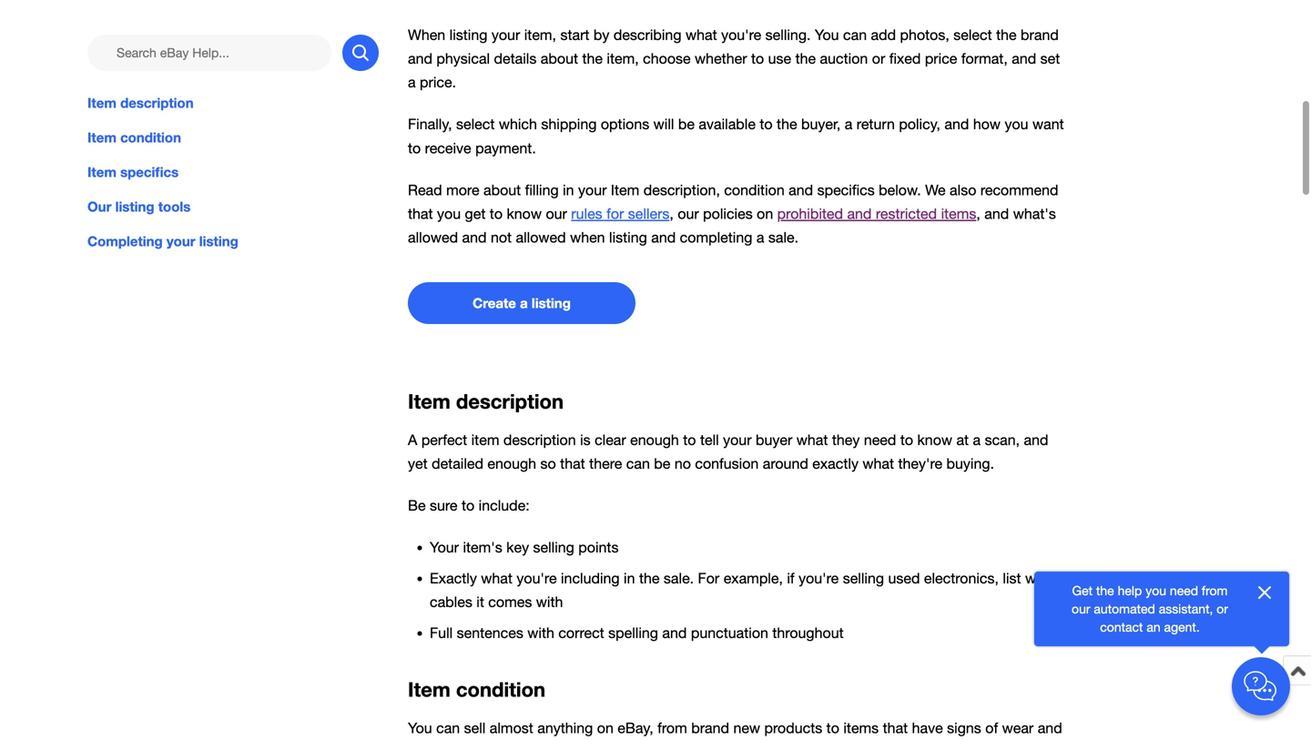 Task type: describe. For each thing, give the bounding box(es) containing it.
if
[[787, 570, 795, 587]]

below.
[[879, 182, 921, 198]]

specifics inside read more about filling in your item description, condition and specifics below. we also recommend that you get to know our
[[817, 182, 875, 198]]

include:
[[479, 497, 530, 514]]

how
[[973, 116, 1001, 133]]

item condition link
[[87, 128, 379, 148]]

to right available
[[760, 116, 773, 133]]

a inside , and what's allowed and not allowed when listing and completing a sale.
[[757, 229, 765, 246]]

format,
[[962, 50, 1008, 67]]

throughout
[[773, 625, 844, 642]]

and down sellers
[[651, 229, 676, 246]]

products
[[765, 720, 823, 737]]

completing your listing link
[[87, 231, 379, 252]]

get the help you need from our automated assistant, or contact an agent. tooltip
[[1064, 582, 1237, 637]]

detailed
[[432, 455, 484, 472]]

completing
[[87, 233, 163, 250]]

help
[[1118, 583, 1142, 598]]

sale. inside , and what's allowed and not allowed when listing and completing a sale.
[[769, 229, 799, 246]]

sell
[[464, 720, 486, 737]]

cables
[[430, 594, 473, 611]]

no
[[675, 455, 691, 472]]

have
[[912, 720, 943, 737]]

that inside you can sell almost anything on ebay, from brand new products to items that have signs of wear and
[[883, 720, 908, 737]]

payment.
[[475, 140, 536, 156]]

is
[[580, 432, 591, 449]]

used
[[888, 570, 920, 587]]

contact
[[1100, 620, 1143, 635]]

sellers
[[628, 205, 670, 222]]

get
[[465, 205, 486, 222]]

buyer,
[[801, 116, 841, 133]]

and right spelling
[[662, 625, 687, 642]]

you're inside when listing your item, start by describing what you're selling. you can add photos, select the brand and physical details about the item, choose whether to use the auction or fixed price format, and set a price.
[[721, 26, 762, 43]]

0 vertical spatial item description
[[87, 95, 194, 111]]

finally,
[[408, 116, 452, 133]]

for
[[698, 570, 720, 587]]

they
[[832, 432, 860, 449]]

brand inside you can sell almost anything on ebay, from brand new products to items that have signs of wear and
[[691, 720, 729, 737]]

be sure to include:
[[408, 497, 530, 514]]

0 horizontal spatial item condition
[[87, 129, 181, 146]]

finally, select which shipping options will be available to the buyer, a return policy, and how you want to receive payment.
[[408, 116, 1064, 156]]

a inside a perfect item description is clear enough to tell your buyer what they need to know at a scan, and yet detailed enough so that there can be no confusion around exactly what they're buying.
[[973, 432, 981, 449]]

be inside a perfect item description is clear enough to tell your buyer what they need to know at a scan, and yet detailed enough so that there can be no confusion around exactly what they're buying.
[[654, 455, 671, 472]]

get
[[1072, 583, 1093, 598]]

items inside you can sell almost anything on ebay, from brand new products to items that have signs of wear and
[[844, 720, 879, 737]]

get the help you need from our automated assistant, or contact an agent.
[[1072, 583, 1229, 635]]

read
[[408, 182, 442, 198]]

a perfect item description is clear enough to tell your buyer what they need to know at a scan, and yet detailed enough so that there can be no confusion around exactly what they're buying.
[[408, 432, 1049, 472]]

anything
[[538, 720, 593, 737]]

create
[[473, 295, 516, 312]]

of
[[986, 720, 998, 737]]

auction
[[820, 50, 868, 67]]

condition inside read more about filling in your item description, condition and specifics below. we also recommend that you get to know our
[[724, 182, 785, 198]]

receive
[[425, 140, 471, 156]]

our listing tools link
[[87, 197, 379, 217]]

0 horizontal spatial item,
[[524, 26, 556, 43]]

0 horizontal spatial enough
[[488, 455, 536, 472]]

the down by
[[582, 50, 603, 67]]

Search eBay Help... text field
[[87, 35, 332, 71]]

a right create
[[520, 295, 528, 312]]

return
[[857, 116, 895, 133]]

the up format, on the right top
[[996, 26, 1017, 43]]

you inside get the help you need from our automated assistant, or contact an agent.
[[1146, 583, 1167, 598]]

or inside get the help you need from our automated assistant, or contact an agent.
[[1217, 602, 1229, 617]]

you can sell almost anything on ebay, from brand new products to items that have signs of wear and
[[408, 720, 1063, 740]]

the inside finally, select which shipping options will be available to the buyer, a return policy, and how you want to receive payment.
[[777, 116, 797, 133]]

listing inside when listing your item, start by describing what you're selling. you can add photos, select the brand and physical details about the item, choose whether to use the auction or fixed price format, and set a price.
[[450, 26, 488, 43]]

also
[[950, 182, 977, 198]]

completing your listing
[[87, 233, 238, 250]]

and inside you can sell almost anything on ebay, from brand new products to items that have signs of wear and
[[1038, 720, 1063, 737]]

0 vertical spatial enough
[[630, 432, 679, 449]]

whether
[[695, 50, 747, 67]]

read more about filling in your item description, condition and specifics below. we also recommend that you get to know our
[[408, 182, 1059, 222]]

a
[[408, 432, 417, 449]]

for
[[607, 205, 624, 222]]

the inside get the help you need from our automated assistant, or contact an agent.
[[1097, 583, 1114, 598]]

and left set
[[1012, 50, 1037, 67]]

can inside a perfect item description is clear enough to tell your buyer what they need to know at a scan, and yet detailed enough so that there can be no confusion around exactly what they're buying.
[[626, 455, 650, 472]]

assistant,
[[1159, 602, 1213, 617]]

and down "when"
[[408, 50, 433, 67]]

you inside when listing your item, start by describing what you're selling. you can add photos, select the brand and physical details about the item, choose whether to use the auction or fixed price format, and set a price.
[[815, 26, 839, 43]]

buying.
[[947, 455, 995, 472]]

and left restricted
[[847, 205, 872, 222]]

1 vertical spatial description
[[456, 389, 564, 414]]

0 vertical spatial specifics
[[120, 164, 179, 180]]

your inside read more about filling in your item description, condition and specifics below. we also recommend that you get to know our
[[578, 182, 607, 198]]

agent.
[[1164, 620, 1200, 635]]

about inside read more about filling in your item description, condition and specifics below. we also recommend that you get to know our
[[484, 182, 521, 198]]

to inside read more about filling in your item description, condition and specifics below. we also recommend that you get to know our
[[490, 205, 503, 222]]

policies
[[703, 205, 753, 222]]

add
[[871, 26, 896, 43]]

shipping
[[541, 116, 597, 133]]

scan,
[[985, 432, 1020, 449]]

from inside get the help you need from our automated assistant, or contact an agent.
[[1202, 583, 1228, 598]]

will
[[654, 116, 674, 133]]

what up exactly
[[797, 432, 828, 449]]

your down tools
[[167, 233, 195, 250]]

list
[[1003, 570, 1021, 587]]

to left tell
[[683, 432, 696, 449]]

1 horizontal spatial items
[[941, 205, 977, 222]]

1 horizontal spatial condition
[[456, 678, 546, 702]]

a inside when listing your item, start by describing what you're selling. you can add photos, select the brand and physical details about the item, choose whether to use the auction or fixed price format, and set a price.
[[408, 74, 416, 91]]

including
[[561, 570, 620, 587]]

item specifics
[[87, 164, 179, 180]]

a inside finally, select which shipping options will be available to the buyer, a return policy, and how you want to receive payment.
[[845, 116, 853, 133]]

they're
[[898, 455, 943, 472]]

listing right create
[[532, 295, 571, 312]]

0 horizontal spatial you're
[[517, 570, 557, 587]]

and down get
[[462, 229, 487, 246]]

1 , from the left
[[670, 205, 674, 222]]

we
[[925, 182, 946, 198]]

set
[[1041, 50, 1060, 67]]

what left they're
[[863, 455, 894, 472]]

exactly
[[813, 455, 859, 472]]

more
[[446, 182, 480, 198]]

be inside finally, select which shipping options will be available to the buyer, a return policy, and how you want to receive payment.
[[678, 116, 695, 133]]

buyer
[[756, 432, 793, 449]]

physical
[[437, 50, 490, 67]]

want
[[1033, 116, 1064, 133]]

your inside a perfect item description is clear enough to tell your buyer what they need to know at a scan, and yet detailed enough so that there can be no confusion around exactly what they're buying.
[[723, 432, 752, 449]]

what inside when listing your item, start by describing what you're selling. you can add photos, select the brand and physical details about the item, choose whether to use the auction or fixed price format, and set a price.
[[686, 26, 717, 43]]

listing down our listing tools link
[[199, 233, 238, 250]]

1 horizontal spatial item description
[[408, 389, 564, 414]]

new
[[734, 720, 761, 737]]

what inside 'exactly what you're including in the sale. for example, if you're selling used electronics, list which cables it comes with'
[[481, 570, 513, 587]]

photos,
[[900, 26, 950, 43]]

item inside read more about filling in your item description, condition and specifics below. we also recommend that you get to know our
[[611, 182, 640, 198]]

1 horizontal spatial on
[[757, 205, 773, 222]]

sentences
[[457, 625, 524, 642]]

0 vertical spatial condition
[[120, 129, 181, 146]]

correct
[[559, 625, 604, 642]]

0 vertical spatial description
[[120, 95, 194, 111]]

you for want
[[1005, 116, 1029, 133]]

punctuation
[[691, 625, 769, 642]]

use
[[768, 50, 792, 67]]

0 horizontal spatial selling
[[533, 539, 575, 556]]

it
[[477, 594, 484, 611]]

example,
[[724, 570, 783, 587]]

our listing tools
[[87, 199, 191, 215]]

in for the
[[624, 570, 635, 587]]

full
[[430, 625, 453, 642]]



Task type: vqa. For each thing, say whether or not it's contained in the screenshot.
Item specifics
yes



Task type: locate. For each thing, give the bounding box(es) containing it.
restricted
[[876, 205, 937, 222]]

0 horizontal spatial ,
[[670, 205, 674, 222]]

the inside 'exactly what you're including in the sale. for example, if you're selling used electronics, list which cables it comes with'
[[639, 570, 660, 587]]

an
[[1147, 620, 1161, 635]]

on
[[757, 205, 773, 222], [597, 720, 614, 737]]

in inside read more about filling in your item description, condition and specifics below. we also recommend that you get to know our
[[563, 182, 574, 198]]

which inside 'exactly what you're including in the sale. for example, if you're selling used electronics, list which cables it comes with'
[[1025, 570, 1064, 587]]

can left sell
[[436, 720, 460, 737]]

not
[[491, 229, 512, 246]]

know left "at"
[[918, 432, 953, 449]]

filling
[[525, 182, 559, 198]]

sale. left for
[[664, 570, 694, 587]]

brand inside when listing your item, start by describing what you're selling. you can add photos, select the brand and physical details about the item, choose whether to use the auction or fixed price format, and set a price.
[[1021, 26, 1059, 43]]

available
[[699, 116, 756, 133]]

condition up rules for sellers , our policies on prohibited and restricted items
[[724, 182, 785, 198]]

choose
[[643, 50, 691, 67]]

1 horizontal spatial item,
[[607, 50, 639, 67]]

on inside you can sell almost anything on ebay, from brand new products to items that have signs of wear and
[[597, 720, 614, 737]]

0 vertical spatial know
[[507, 205, 542, 222]]

1 vertical spatial condition
[[724, 182, 785, 198]]

almost
[[490, 720, 534, 737]]

item description
[[87, 95, 194, 111], [408, 389, 564, 414]]

1 vertical spatial item condition
[[408, 678, 546, 702]]

know down filling
[[507, 205, 542, 222]]

from inside you can sell almost anything on ebay, from brand new products to items that have signs of wear and
[[658, 720, 687, 737]]

1 horizontal spatial in
[[624, 570, 635, 587]]

you
[[1005, 116, 1029, 133], [437, 205, 461, 222], [1146, 583, 1167, 598]]

0 horizontal spatial be
[[654, 455, 671, 472]]

in inside 'exactly what you're including in the sale. for example, if you're selling used electronics, list which cables it comes with'
[[624, 570, 635, 587]]

with right comes
[[536, 594, 563, 611]]

exactly what you're including in the sale. for example, if you're selling used electronics, list which cables it comes with
[[430, 570, 1064, 611]]

0 horizontal spatial which
[[499, 116, 537, 133]]

you're right if
[[799, 570, 839, 587]]

details
[[494, 50, 537, 67]]

when
[[570, 229, 605, 246]]

0 horizontal spatial sale.
[[664, 570, 694, 587]]

listing up physical
[[450, 26, 488, 43]]

you left get
[[437, 205, 461, 222]]

0 vertical spatial item condition
[[87, 129, 181, 146]]

points
[[579, 539, 619, 556]]

selling left used
[[843, 570, 884, 587]]

sure
[[430, 497, 458, 514]]

select inside when listing your item, start by describing what you're selling. you can add photos, select the brand and physical details about the item, choose whether to use the auction or fixed price format, and set a price.
[[954, 26, 992, 43]]

1 horizontal spatial you're
[[721, 26, 762, 43]]

0 vertical spatial on
[[757, 205, 773, 222]]

1 vertical spatial about
[[484, 182, 521, 198]]

price
[[925, 50, 958, 67]]

and right scan,
[[1024, 432, 1049, 449]]

our
[[546, 205, 567, 222], [678, 205, 699, 222], [1072, 602, 1091, 617]]

you inside you can sell almost anything on ebay, from brand new products to items that have signs of wear and
[[408, 720, 432, 737]]

1 vertical spatial you
[[437, 205, 461, 222]]

0 vertical spatial selling
[[533, 539, 575, 556]]

description inside a perfect item description is clear enough to tell your buyer what they need to know at a scan, and yet detailed enough so that there can be no confusion around exactly what they're buying.
[[504, 432, 576, 449]]

in right including
[[624, 570, 635, 587]]

that inside a perfect item description is clear enough to tell your buyer what they need to know at a scan, and yet detailed enough so that there can be no confusion around exactly what they're buying.
[[560, 455, 585, 472]]

, inside , and what's allowed and not allowed when listing and completing a sale.
[[977, 205, 981, 222]]

specifics up the our listing tools
[[120, 164, 179, 180]]

rules
[[571, 205, 603, 222]]

1 vertical spatial items
[[844, 720, 879, 737]]

0 horizontal spatial from
[[658, 720, 687, 737]]

create a listing
[[473, 295, 571, 312]]

the right get
[[1097, 583, 1114, 598]]

can up auction
[[843, 26, 867, 43]]

2 horizontal spatial you
[[1146, 583, 1167, 598]]

the right use
[[796, 50, 816, 67]]

that down read
[[408, 205, 433, 222]]

1 horizontal spatial which
[[1025, 570, 1064, 587]]

can right there
[[626, 455, 650, 472]]

1 vertical spatial select
[[456, 116, 495, 133]]

rules for sellers , our policies on prohibited and restricted items
[[571, 205, 977, 222]]

about down start
[[541, 50, 578, 67]]

about inside when listing your item, start by describing what you're selling. you can add photos, select the brand and physical details about the item, choose whether to use the auction or fixed price format, and set a price.
[[541, 50, 578, 67]]

be
[[678, 116, 695, 133], [654, 455, 671, 472]]

1 horizontal spatial you
[[1005, 116, 1029, 133]]

a down rules for sellers , our policies on prohibited and restricted items
[[757, 229, 765, 246]]

with
[[536, 594, 563, 611], [528, 625, 555, 642]]

there
[[589, 455, 622, 472]]

by
[[594, 26, 610, 43]]

wear
[[1002, 720, 1034, 737]]

need inside a perfect item description is clear enough to tell your buyer what they need to know at a scan, and yet detailed enough so that there can be no confusion around exactly what they're buying.
[[864, 432, 897, 449]]

1 allowed from the left
[[408, 229, 458, 246]]

can
[[843, 26, 867, 43], [626, 455, 650, 472], [436, 720, 460, 737]]

1 horizontal spatial can
[[626, 455, 650, 472]]

1 vertical spatial or
[[1217, 602, 1229, 617]]

2 vertical spatial you
[[1146, 583, 1167, 598]]

from right ebay,
[[658, 720, 687, 737]]

know inside read more about filling in your item description, condition and specifics below. we also recommend that you get to know our
[[507, 205, 542, 222]]

you're down your item's key selling points
[[517, 570, 557, 587]]

you for get
[[437, 205, 461, 222]]

item, down by
[[607, 50, 639, 67]]

to left use
[[751, 50, 764, 67]]

1 horizontal spatial item condition
[[408, 678, 546, 702]]

which
[[499, 116, 537, 133], [1025, 570, 1064, 587]]

item, up 'details'
[[524, 26, 556, 43]]

2 , from the left
[[977, 205, 981, 222]]

on left ebay,
[[597, 720, 614, 737]]

1 horizontal spatial ,
[[977, 205, 981, 222]]

our inside get the help you need from our automated assistant, or contact an agent.
[[1072, 602, 1091, 617]]

description up so
[[504, 432, 576, 449]]

to down finally, on the top of the page
[[408, 140, 421, 156]]

0 vertical spatial need
[[864, 432, 897, 449]]

2 vertical spatial can
[[436, 720, 460, 737]]

what's
[[1013, 205, 1056, 222]]

0 horizontal spatial can
[[436, 720, 460, 737]]

1 horizontal spatial about
[[541, 50, 578, 67]]

0 vertical spatial that
[[408, 205, 433, 222]]

be right will
[[678, 116, 695, 133]]

1 vertical spatial sale.
[[664, 570, 694, 587]]

1 vertical spatial specifics
[[817, 182, 875, 198]]

selling inside 'exactly what you're including in the sale. for example, if you're selling used electronics, list which cables it comes with'
[[843, 570, 884, 587]]

description down search ebay help... text box
[[120, 95, 194, 111]]

you right how
[[1005, 116, 1029, 133]]

1 vertical spatial enough
[[488, 455, 536, 472]]

item condition up sell
[[408, 678, 546, 702]]

2 horizontal spatial our
[[1072, 602, 1091, 617]]

, down recommend
[[977, 205, 981, 222]]

you right "help" on the right bottom of the page
[[1146, 583, 1167, 598]]

when listing your item, start by describing what you're selling. you can add photos, select the brand and physical details about the item, choose whether to use the auction or fixed price format, and set a price.
[[408, 26, 1060, 91]]

tools
[[158, 199, 191, 215]]

1 horizontal spatial be
[[678, 116, 695, 133]]

your
[[430, 539, 459, 556]]

1 horizontal spatial you
[[815, 26, 839, 43]]

0 horizontal spatial select
[[456, 116, 495, 133]]

options
[[601, 116, 650, 133]]

be
[[408, 497, 426, 514]]

brand up set
[[1021, 26, 1059, 43]]

listing down item specifics
[[115, 199, 154, 215]]

be left "no"
[[654, 455, 671, 472]]

describing
[[614, 26, 682, 43]]

price.
[[420, 74, 456, 91]]

condition up almost at the bottom left of the page
[[456, 678, 546, 702]]

condition
[[120, 129, 181, 146], [724, 182, 785, 198], [456, 678, 546, 702]]

select up receive
[[456, 116, 495, 133]]

1 vertical spatial brand
[[691, 720, 729, 737]]

and inside a perfect item description is clear enough to tell your buyer what they need to know at a scan, and yet detailed enough so that there can be no confusion around exactly what they're buying.
[[1024, 432, 1049, 449]]

you up auction
[[815, 26, 839, 43]]

with inside 'exactly what you're including in the sale. for example, if you're selling used electronics, list which cables it comes with'
[[536, 594, 563, 611]]

and up "prohibited" at the right top of the page
[[789, 182, 813, 198]]

1 vertical spatial be
[[654, 455, 671, 472]]

2 vertical spatial condition
[[456, 678, 546, 702]]

need inside get the help you need from our automated assistant, or contact an agent.
[[1170, 583, 1199, 598]]

comes
[[488, 594, 532, 611]]

0 horizontal spatial items
[[844, 720, 879, 737]]

0 horizontal spatial know
[[507, 205, 542, 222]]

your up 'details'
[[492, 26, 520, 43]]

0 horizontal spatial that
[[408, 205, 433, 222]]

1 horizontal spatial allowed
[[516, 229, 566, 246]]

1 vertical spatial item description
[[408, 389, 564, 414]]

spelling
[[609, 625, 658, 642]]

0 horizontal spatial about
[[484, 182, 521, 198]]

1 vertical spatial which
[[1025, 570, 1064, 587]]

description up item
[[456, 389, 564, 414]]

0 horizontal spatial brand
[[691, 720, 729, 737]]

1 horizontal spatial need
[[1170, 583, 1199, 598]]

2 allowed from the left
[[516, 229, 566, 246]]

listing down rules for sellers link
[[609, 229, 647, 246]]

0 horizontal spatial item description
[[87, 95, 194, 111]]

which right list
[[1025, 570, 1064, 587]]

your item's key selling points
[[430, 539, 619, 556]]

create a listing link
[[408, 282, 636, 324]]

yet
[[408, 455, 428, 472]]

1 vertical spatial item,
[[607, 50, 639, 67]]

what
[[686, 26, 717, 43], [797, 432, 828, 449], [863, 455, 894, 472], [481, 570, 513, 587]]

to up they're
[[901, 432, 914, 449]]

to right sure
[[462, 497, 475, 514]]

about up get
[[484, 182, 521, 198]]

can inside when listing your item, start by describing what you're selling. you can add photos, select the brand and physical details about the item, choose whether to use the auction or fixed price format, and set a price.
[[843, 26, 867, 43]]

need up assistant,
[[1170, 583, 1199, 598]]

,
[[670, 205, 674, 222], [977, 205, 981, 222]]

0 horizontal spatial you
[[437, 205, 461, 222]]

your inside when listing your item, start by describing what you're selling. you can add photos, select the brand and physical details about the item, choose whether to use the auction or fixed price format, and set a price.
[[492, 26, 520, 43]]

a left return
[[845, 116, 853, 133]]

1 horizontal spatial select
[[954, 26, 992, 43]]

items down also
[[941, 205, 977, 222]]

you inside read more about filling in your item description, condition and specifics below. we also recommend that you get to know our
[[437, 205, 461, 222]]

in
[[563, 182, 574, 198], [624, 570, 635, 587]]

confusion
[[695, 455, 759, 472]]

completing
[[680, 229, 753, 246]]

or right assistant,
[[1217, 602, 1229, 617]]

to inside when listing your item, start by describing what you're selling. you can add photos, select the brand and physical details about the item, choose whether to use the auction or fixed price format, and set a price.
[[751, 50, 764, 67]]

0 horizontal spatial need
[[864, 432, 897, 449]]

tell
[[700, 432, 719, 449]]

know inside a perfect item description is clear enough to tell your buyer what they need to know at a scan, and yet detailed enough so that there can be no confusion around exactly what they're buying.
[[918, 432, 953, 449]]

1 horizontal spatial or
[[1217, 602, 1229, 617]]

that right so
[[560, 455, 585, 472]]

1 vertical spatial selling
[[843, 570, 884, 587]]

sale. down rules for sellers , our policies on prohibited and restricted items
[[769, 229, 799, 246]]

sale. inside 'exactly what you're including in the sale. for example, if you're selling used electronics, list which cables it comes with'
[[664, 570, 694, 587]]

exactly
[[430, 570, 477, 587]]

0 vertical spatial you
[[1005, 116, 1029, 133]]

, down "description,"
[[670, 205, 674, 222]]

what up comes
[[481, 570, 513, 587]]

1 horizontal spatial from
[[1202, 583, 1228, 598]]

our inside read more about filling in your item description, condition and specifics below. we also recommend that you get to know our
[[546, 205, 567, 222]]

0 horizontal spatial condition
[[120, 129, 181, 146]]

which inside finally, select which shipping options will be available to the buyer, a return policy, and how you want to receive payment.
[[499, 116, 537, 133]]

item description link
[[87, 93, 379, 113]]

ebay,
[[618, 720, 654, 737]]

0 vertical spatial can
[[843, 26, 867, 43]]

your up rules
[[578, 182, 607, 198]]

to inside you can sell almost anything on ebay, from brand new products to items that have signs of wear and
[[827, 720, 840, 737]]

0 horizontal spatial on
[[597, 720, 614, 737]]

item
[[87, 95, 116, 111], [87, 129, 116, 146], [87, 164, 116, 180], [611, 182, 640, 198], [408, 389, 451, 414], [408, 678, 451, 702]]

description,
[[644, 182, 720, 198]]

1 horizontal spatial that
[[560, 455, 585, 472]]

that
[[408, 205, 433, 222], [560, 455, 585, 472], [883, 720, 908, 737]]

item condition
[[87, 129, 181, 146], [408, 678, 546, 702]]

a right "at"
[[973, 432, 981, 449]]

and inside read more about filling in your item description, condition and specifics below. we also recommend that you get to know our
[[789, 182, 813, 198]]

0 horizontal spatial or
[[872, 50, 885, 67]]

0 vertical spatial which
[[499, 116, 537, 133]]

and down recommend
[[985, 205, 1009, 222]]

and inside finally, select which shipping options will be available to the buyer, a return policy, and how you want to receive payment.
[[945, 116, 969, 133]]

from up assistant,
[[1202, 583, 1228, 598]]

you're up whether
[[721, 26, 762, 43]]

and right wear
[[1038, 720, 1063, 737]]

our down get
[[1072, 602, 1091, 617]]

need right "they"
[[864, 432, 897, 449]]

item condition up item specifics
[[87, 129, 181, 146]]

allowed down read
[[408, 229, 458, 246]]

automated
[[1094, 602, 1156, 617]]

our down filling
[[546, 205, 567, 222]]

listing inside , and what's allowed and not allowed when listing and completing a sale.
[[609, 229, 647, 246]]

1 vertical spatial in
[[624, 570, 635, 587]]

or inside when listing your item, start by describing what you're selling. you can add photos, select the brand and physical details about the item, choose whether to use the auction or fixed price format, and set a price.
[[872, 50, 885, 67]]

item,
[[524, 26, 556, 43], [607, 50, 639, 67]]

, and what's allowed and not allowed when listing and completing a sale.
[[408, 205, 1056, 246]]

which up payment.
[[499, 116, 537, 133]]

1 vertical spatial with
[[528, 625, 555, 642]]

our
[[87, 199, 111, 215]]

2 horizontal spatial you're
[[799, 570, 839, 587]]

0 vertical spatial or
[[872, 50, 885, 67]]

select up format, on the right top
[[954, 26, 992, 43]]

allowed right not
[[516, 229, 566, 246]]

key
[[507, 539, 529, 556]]

items left have
[[844, 720, 879, 737]]

1 vertical spatial on
[[597, 720, 614, 737]]

1 vertical spatial can
[[626, 455, 650, 472]]

can inside you can sell almost anything on ebay, from brand new products to items that have signs of wear and
[[436, 720, 460, 737]]

0 vertical spatial about
[[541, 50, 578, 67]]

1 vertical spatial need
[[1170, 583, 1199, 598]]

to right get
[[490, 205, 503, 222]]

and left how
[[945, 116, 969, 133]]

a left price.
[[408, 74, 416, 91]]

0 vertical spatial be
[[678, 116, 695, 133]]

condition up item specifics
[[120, 129, 181, 146]]

the left buyer,
[[777, 116, 797, 133]]

that left have
[[883, 720, 908, 737]]

you inside finally, select which shipping options will be available to the buyer, a return policy, and how you want to receive payment.
[[1005, 116, 1029, 133]]

select inside finally, select which shipping options will be available to the buyer, a return policy, and how you want to receive payment.
[[456, 116, 495, 133]]

prohibited and restricted items link
[[777, 205, 977, 222]]

1 horizontal spatial brand
[[1021, 26, 1059, 43]]

1 vertical spatial that
[[560, 455, 585, 472]]

with left correct
[[528, 625, 555, 642]]

your up confusion
[[723, 432, 752, 449]]

1 horizontal spatial specifics
[[817, 182, 875, 198]]

selling
[[533, 539, 575, 556], [843, 570, 884, 587]]

in right filling
[[563, 182, 574, 198]]

0 horizontal spatial in
[[563, 182, 574, 198]]

or down add
[[872, 50, 885, 67]]

when
[[408, 26, 446, 43]]

0 vertical spatial select
[[954, 26, 992, 43]]

1 vertical spatial from
[[658, 720, 687, 737]]

item description up item
[[408, 389, 564, 414]]

recommend
[[981, 182, 1059, 198]]

brand left new
[[691, 720, 729, 737]]

specifics up prohibited and restricted items link
[[817, 182, 875, 198]]

1 horizontal spatial sale.
[[769, 229, 799, 246]]

what up whether
[[686, 26, 717, 43]]

on right the policies
[[757, 205, 773, 222]]

0 vertical spatial sale.
[[769, 229, 799, 246]]

you
[[815, 26, 839, 43], [408, 720, 432, 737]]

selling right key
[[533, 539, 575, 556]]

signs
[[947, 720, 982, 737]]

the up full sentences with correct spelling and punctuation throughout at the bottom
[[639, 570, 660, 587]]

1 vertical spatial you
[[408, 720, 432, 737]]

that inside read more about filling in your item description, condition and specifics below. we also recommend that you get to know our
[[408, 205, 433, 222]]

in for your
[[563, 182, 574, 198]]

you left sell
[[408, 720, 432, 737]]

1 horizontal spatial selling
[[843, 570, 884, 587]]

1 horizontal spatial our
[[678, 205, 699, 222]]

2 horizontal spatial condition
[[724, 182, 785, 198]]

1 vertical spatial know
[[918, 432, 953, 449]]



